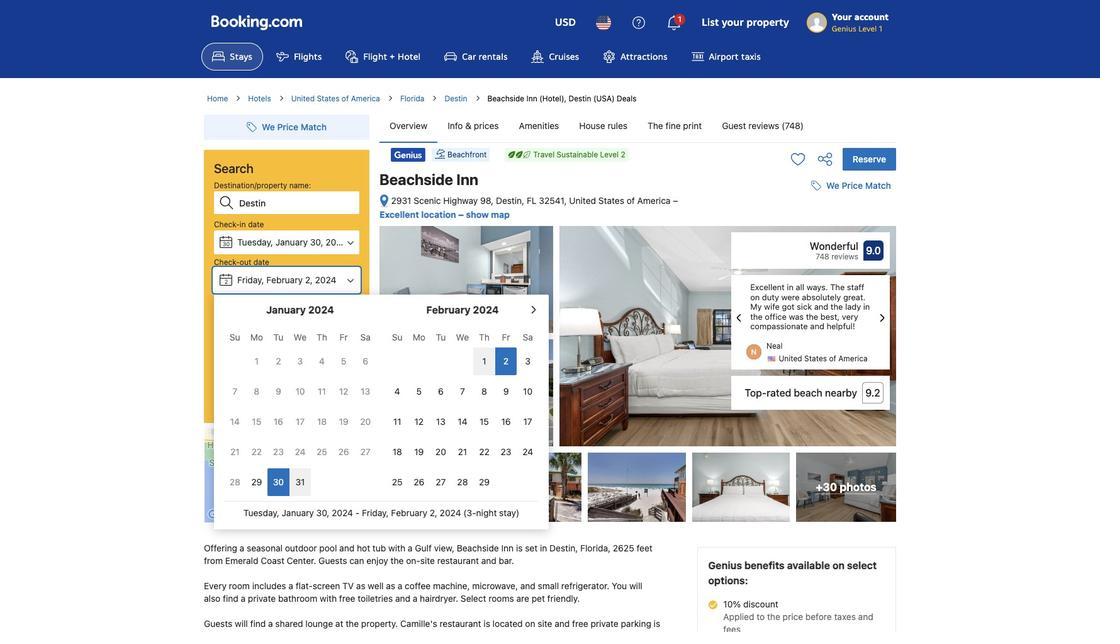 Task type: locate. For each thing, give the bounding box(es) containing it.
1 vertical spatial 20
[[436, 446, 446, 457]]

1 horizontal spatial genius
[[832, 24, 857, 33]]

in right 'lady'
[[864, 302, 870, 312]]

2024
[[326, 237, 347, 247], [315, 275, 337, 285], [308, 304, 334, 315], [473, 304, 499, 315], [332, 508, 353, 518], [440, 508, 461, 518]]

2 sa from the left
[[523, 332, 533, 343]]

2 horizontal spatial states
[[805, 354, 827, 363]]

22 for 22 checkbox
[[479, 446, 490, 457]]

1 vertical spatial night
[[476, 508, 497, 518]]

1 fr from the left
[[340, 332, 348, 343]]

genius benefits available on select options:
[[709, 560, 877, 586]]

overview link
[[380, 110, 438, 142]]

got
[[782, 302, 795, 312]]

2 check- from the top
[[214, 258, 240, 267]]

4 inside 4 'checkbox'
[[395, 386, 400, 397]]

excellent down "2931"
[[380, 209, 419, 220]]

11 inside 11 checkbox
[[318, 386, 326, 397]]

tuesday, for tuesday, january 30, 2024 - friday, february 2, 2024 (3-night stay)
[[244, 508, 279, 518]]

price inside search section
[[277, 122, 299, 132]]

9 inside option
[[276, 386, 281, 397]]

a down room
[[241, 593, 246, 604]]

reviews
[[749, 120, 780, 131], [832, 252, 859, 261]]

5 for 5 option
[[341, 356, 347, 366]]

17 inside checkbox
[[524, 416, 533, 427]]

7 January 2024 checkbox
[[224, 378, 246, 406]]

hairdryer.
[[420, 593, 459, 604]]

property
[[747, 16, 789, 29]]

2, up january 2024
[[305, 275, 313, 285]]

site.
[[254, 631, 271, 632]]

9 for the 9 february 2024 checkbox
[[504, 386, 509, 397]]

0 horizontal spatial 24
[[295, 446, 306, 457]]

11 February 2024 checkbox
[[387, 408, 408, 436]]

2 horizontal spatial of
[[830, 354, 837, 363]]

we
[[262, 122, 275, 132], [827, 180, 840, 191], [294, 332, 307, 343], [456, 332, 469, 343]]

friday,
[[237, 275, 264, 285], [362, 508, 389, 518]]

9 right 8 january 2024 option
[[276, 386, 281, 397]]

search inside button
[[271, 387, 303, 399]]

1 horizontal spatial 10
[[523, 386, 533, 397]]

1 vertical spatial 11
[[394, 416, 402, 427]]

12 for 12 checkbox
[[415, 416, 424, 427]]

home link
[[207, 93, 228, 105]]

1 14 from the left
[[230, 416, 240, 427]]

30 January 2024 checkbox
[[268, 468, 289, 496]]

2 vertical spatial inn
[[502, 543, 514, 554]]

15 inside checkbox
[[252, 416, 261, 427]]

0 horizontal spatial 19
[[339, 416, 349, 427]]

23 inside 23 'option'
[[501, 446, 512, 457]]

2 vertical spatial february
[[391, 508, 428, 518]]

23 January 2024 checkbox
[[268, 438, 289, 466]]

we price match inside search section
[[262, 122, 327, 132]]

guests down pool
[[319, 555, 347, 566]]

match inside search section
[[301, 122, 327, 132]]

amenities
[[519, 120, 559, 131]]

1 horizontal spatial 20
[[436, 446, 446, 457]]

16 right 15 checkbox
[[274, 416, 283, 427]]

1 button
[[659, 8, 689, 38]]

destin left (usa)
[[569, 94, 592, 103]]

toiletries
[[358, 593, 393, 604]]

1 horizontal spatial 18
[[393, 446, 402, 457]]

1 vertical spatial states
[[599, 195, 625, 206]]

1 left 'for'
[[255, 356, 259, 366]]

25 inside checkbox
[[317, 446, 327, 457]]

find down room
[[223, 593, 238, 604]]

level inside the your account genius level 1
[[859, 24, 877, 33]]

1 horizontal spatial reviews
[[832, 252, 859, 261]]

1 7 from the left
[[233, 386, 238, 397]]

21 inside 21 february 2024 option
[[458, 446, 467, 457]]

8 February 2024 checkbox
[[474, 378, 495, 406]]

on left 31
[[285, 481, 295, 492]]

map inside search section
[[297, 481, 315, 492]]

17 for 17 option
[[296, 416, 305, 427]]

level down house rules link
[[600, 150, 619, 159]]

and inside 10% discount applied to the price before taxes and fees
[[859, 611, 874, 622]]

0 vertical spatial states
[[317, 94, 340, 103]]

genius up 'options:'
[[709, 560, 742, 571]]

february
[[267, 275, 303, 285], [427, 304, 471, 315], [391, 508, 428, 518]]

14 right 13 february 2024 checkbox
[[458, 416, 468, 427]]

2 horizontal spatial inn
[[527, 94, 538, 103]]

booking.com image
[[212, 15, 302, 30]]

1 mo from the left
[[250, 332, 263, 343]]

0 vertical spatial reviews
[[749, 120, 780, 131]]

1 16 from the left
[[274, 416, 283, 427]]

1 destin from the left
[[445, 94, 468, 103]]

0 horizontal spatial 20
[[360, 416, 371, 427]]

2 vertical spatial of
[[830, 354, 837, 363]]

0 horizontal spatial su
[[230, 332, 240, 343]]

parking
[[621, 618, 652, 629]]

3 for february 2024
[[525, 356, 531, 366]]

24 inside option
[[523, 446, 533, 457]]

28 for the 28 january 2024 checkbox
[[230, 477, 240, 487]]

on right located at the bottom of the page
[[525, 618, 536, 629]]

1 vertical spatial 4
[[395, 386, 400, 397]]

0 vertical spatial 27
[[361, 446, 371, 457]]

2 23 from the left
[[501, 446, 512, 457]]

1 horizontal spatial 29
[[479, 477, 490, 487]]

2 21 from the left
[[458, 446, 467, 457]]

12 right 11 checkbox
[[339, 386, 348, 397]]

sa for january 2024
[[360, 332, 371, 343]]

match down united states of america link
[[301, 122, 327, 132]]

28 right 27 february 2024 checkbox
[[457, 477, 468, 487]]

0 horizontal spatial will
[[235, 618, 248, 629]]

inn up bar.
[[502, 543, 514, 554]]

0 horizontal spatial inn
[[457, 171, 479, 188]]

11 inside 11 checkbox
[[394, 416, 402, 427]]

stays link
[[202, 43, 263, 71]]

ways.
[[807, 282, 828, 292]]

the left on- on the bottom left of page
[[391, 555, 404, 566]]

0 horizontal spatial 11
[[318, 386, 326, 397]]

check- up "check-out date"
[[214, 220, 240, 229]]

on inside genius benefits available on select options:
[[833, 560, 845, 571]]

and down coffee
[[395, 593, 411, 604]]

24 right 23 january 2024 checkbox
[[295, 446, 306, 457]]

find
[[223, 593, 238, 604], [250, 618, 266, 629]]

united
[[291, 94, 315, 103], [569, 195, 596, 206], [779, 354, 803, 363]]

we price match button down reserve button
[[807, 175, 897, 197]]

fr up 5 option
[[340, 332, 348, 343]]

10% discount applied to the price before taxes and fees
[[724, 599, 874, 632]]

14 inside 'checkbox'
[[230, 416, 240, 427]]

outdoor
[[285, 543, 317, 554]]

1 sa from the left
[[360, 332, 371, 343]]

1 vertical spatial 19
[[415, 446, 424, 457]]

states inside 2931 scenic highway 98, destin, fl 32541, united states of america – excellent location – show map
[[599, 195, 625, 206]]

11 left 12 checkbox
[[394, 416, 402, 427]]

2024 down friday, february 2, 2024 at the top of page
[[308, 304, 334, 315]]

3 right 2 january 2024 checkbox
[[298, 356, 303, 366]]

1 su from the left
[[230, 332, 240, 343]]

and right sick
[[815, 302, 829, 312]]

in up "check-out date"
[[240, 220, 246, 229]]

the right to on the right bottom of page
[[768, 611, 781, 622]]

we price match down reserve button
[[827, 180, 892, 191]]

stay
[[243, 295, 257, 305]]

show
[[260, 481, 282, 492]]

2 9 from the left
[[504, 386, 509, 397]]

search up destination/property
[[214, 161, 254, 176]]

6 right 5 option
[[363, 356, 368, 366]]

before
[[806, 611, 832, 622]]

2 17 from the left
[[524, 416, 533, 427]]

0 horizontal spatial with
[[320, 593, 337, 604]]

1 horizontal spatial destin
[[569, 94, 592, 103]]

1 vertical spatial reviews
[[832, 252, 859, 261]]

january down the show on map
[[282, 508, 314, 518]]

20 left 21 february 2024 option
[[436, 446, 446, 457]]

1 January 2024 checkbox
[[246, 348, 268, 375]]

the inside 10% discount applied to the price before taxes and fees
[[768, 611, 781, 622]]

7 for 7 option
[[460, 386, 465, 397]]

1 vertical spatial 6
[[438, 386, 444, 397]]

grid for january
[[224, 325, 377, 496]]

were
[[782, 292, 800, 302]]

price for the bottommost we price match dropdown button
[[842, 180, 863, 191]]

reserve
[[853, 154, 887, 164]]

1 24 from the left
[[295, 446, 306, 457]]

0 horizontal spatial as
[[356, 581, 366, 591]]

friday, february 2, 2024
[[237, 275, 337, 285]]

12 inside checkbox
[[415, 416, 424, 427]]

1 vertical spatial price
[[842, 180, 863, 191]]

2 28 from the left
[[457, 477, 468, 487]]

5 inside checkbox
[[417, 386, 422, 397]]

0 vertical spatial night
[[222, 295, 240, 305]]

21 inside 21 checkbox
[[230, 446, 240, 457]]

1 horizontal spatial 5
[[417, 386, 422, 397]]

17 January 2024 checkbox
[[289, 408, 311, 436]]

america
[[351, 94, 380, 103], [638, 195, 671, 206], [839, 354, 868, 363]]

1 horizontal spatial as
[[386, 581, 395, 591]]

th for february 2024
[[479, 332, 490, 343]]

98,
[[481, 195, 494, 206]]

2931
[[391, 195, 412, 206]]

destin, inside offering a seasonal outdoor pool and hot tub with a gulf view, beachside inn is set in destin, florida, 2625 feet from emerald coast center. guests can enjoy the on-site restaurant and bar. every room includes a flat-screen tv as well as a coffee machine, microwave, and small refrigerator. you will also find a private bathroom with free toiletries and a hairdryer. select rooms are pet friendly. guests will find a shared lounge at the property. camille's restaurant is located on site and free private parking is available on site. free wifi is prov
[[550, 543, 578, 554]]

27 February 2024 checkbox
[[430, 468, 452, 496]]

rated wonderful element
[[738, 239, 859, 254]]

1 21 from the left
[[230, 446, 240, 457]]

1 17 from the left
[[296, 416, 305, 427]]

16 inside 16 january 2024 option
[[274, 416, 283, 427]]

car
[[462, 51, 477, 62]]

a up on- on the bottom left of page
[[408, 543, 413, 554]]

9 right 8 february 2024 option
[[504, 386, 509, 397]]

23
[[273, 446, 284, 457], [501, 446, 512, 457]]

19 February 2024 checkbox
[[408, 438, 430, 466]]

10 for 10 option
[[296, 386, 305, 397]]

15 inside option
[[480, 416, 489, 427]]

1 horizontal spatial level
[[859, 24, 877, 33]]

&
[[466, 120, 472, 131]]

1 horizontal spatial 3
[[525, 356, 531, 366]]

0 horizontal spatial 18
[[317, 416, 327, 427]]

24 inside checkbox
[[295, 446, 306, 457]]

0 horizontal spatial match
[[301, 122, 327, 132]]

0 vertical spatial check-
[[214, 220, 240, 229]]

guests
[[319, 555, 347, 566], [204, 618, 233, 629]]

16 inside 16 checkbox
[[502, 416, 511, 427]]

united inside 2931 scenic highway 98, destin, fl 32541, united states of america – excellent location – show map
[[569, 195, 596, 206]]

29 for the 29 january 2024 checkbox
[[251, 477, 262, 487]]

in inside search section
[[240, 220, 246, 229]]

2 8 from the left
[[482, 386, 487, 397]]

1 horizontal spatial the
[[831, 282, 845, 292]]

feet
[[637, 543, 653, 554]]

level down account
[[859, 24, 877, 33]]

lounge
[[306, 618, 333, 629]]

4 for 4 'checkbox'
[[395, 386, 400, 397]]

0 vertical spatial level
[[859, 24, 877, 33]]

map down 98,
[[491, 209, 510, 220]]

1 vertical spatial 18
[[393, 446, 402, 457]]

destin,
[[496, 195, 525, 206], [550, 543, 578, 554]]

0 horizontal spatial states
[[317, 94, 340, 103]]

22 January 2024 checkbox
[[246, 438, 268, 466]]

1 horizontal spatial price
[[842, 180, 863, 191]]

airport taxis link
[[681, 43, 772, 71]]

2,
[[305, 275, 313, 285], [430, 508, 438, 518]]

match down reserve button
[[866, 180, 892, 191]]

16 for 16 january 2024 option
[[274, 416, 283, 427]]

0 vertical spatial 4
[[319, 356, 325, 366]]

12 inside option
[[339, 386, 348, 397]]

22 for 22 january 2024 checkbox
[[252, 446, 262, 457]]

22 right 21 checkbox
[[252, 446, 262, 457]]

coast
[[261, 555, 285, 566]]

united states of america down "flights"
[[291, 94, 380, 103]]

1 vertical spatial will
[[235, 618, 248, 629]]

7 inside option
[[233, 386, 238, 397]]

0 horizontal spatial private
[[248, 593, 276, 604]]

options:
[[709, 575, 749, 586]]

best,
[[821, 312, 840, 322]]

4 inside 4 checkbox
[[319, 356, 325, 366]]

0 horizontal spatial excellent
[[380, 209, 419, 220]]

1 February 2024 checkbox
[[474, 348, 495, 375]]

9
[[276, 386, 281, 397], [504, 386, 509, 397]]

1 23 from the left
[[273, 446, 284, 457]]

beachside inside offering a seasonal outdoor pool and hot tub with a gulf view, beachside inn is set in destin, florida, 2625 feet from emerald coast center. guests can enjoy the on-site restaurant and bar. every room includes a flat-screen tv as well as a coffee machine, microwave, and small refrigerator. you will also find a private bathroom with free toiletries and a hairdryer. select rooms are pet friendly. guests will find a shared lounge at the property. camille's restaurant is located on site and free private parking is available on site. free wifi is prov
[[457, 543, 499, 554]]

19 for '19 january 2024' checkbox
[[339, 416, 349, 427]]

17 inside option
[[296, 416, 305, 427]]

25 right 24 checkbox
[[317, 446, 327, 457]]

guest reviews (748)
[[722, 120, 804, 131]]

january for tuesday, january 30, 2024 - friday, february 2, 2024 (3-night stay)
[[282, 508, 314, 518]]

grid for february
[[387, 325, 539, 496]]

scored 9 element
[[864, 241, 884, 261]]

restaurant
[[437, 555, 479, 566], [440, 618, 481, 629]]

22
[[252, 446, 262, 457], [479, 446, 490, 457]]

1 vertical spatial 30
[[273, 477, 284, 487]]

6 February 2024 checkbox
[[430, 378, 452, 406]]

fr for january 2024
[[340, 332, 348, 343]]

0 vertical spatial destin,
[[496, 195, 525, 206]]

next image
[[875, 310, 890, 326]]

1 tu from the left
[[274, 332, 284, 343]]

18 right 17 option
[[317, 416, 327, 427]]

2 su from the left
[[392, 332, 403, 343]]

3 January 2024 checkbox
[[289, 348, 311, 375]]

mo up 1 january 2024 checkbox
[[250, 332, 263, 343]]

the fine print
[[648, 120, 702, 131]]

27 right 26 january 2024 "option"
[[361, 446, 371, 457]]

20 January 2024 checkbox
[[355, 408, 377, 436]]

1 down account
[[879, 24, 883, 33]]

at
[[336, 618, 343, 629]]

1 inside checkbox
[[255, 356, 259, 366]]

2 th from the left
[[479, 332, 490, 343]]

private left parking
[[591, 618, 619, 629]]

sa for february 2024
[[523, 332, 533, 343]]

january down friday, february 2, 2024 at the top of page
[[266, 304, 306, 315]]

15 for 15 february 2024 option
[[480, 416, 489, 427]]

1 horizontal spatial we price match button
[[807, 175, 897, 197]]

1 horizontal spatial united
[[569, 195, 596, 206]]

hotels
[[248, 94, 271, 103]]

25
[[317, 446, 327, 457], [392, 477, 403, 487]]

0 vertical spatial we price match button
[[242, 116, 332, 139]]

2 vertical spatial america
[[839, 354, 868, 363]]

info & prices
[[448, 120, 499, 131]]

1 vertical spatial united
[[569, 195, 596, 206]]

1 vertical spatial beachside
[[380, 171, 453, 188]]

7 for 7 option
[[233, 386, 238, 397]]

0 horizontal spatial find
[[223, 593, 238, 604]]

26 inside 'option'
[[414, 477, 425, 487]]

0 vertical spatial united states of america
[[291, 94, 380, 103]]

night left the stay on the top left of the page
[[222, 295, 240, 305]]

guests down "also"
[[204, 618, 233, 629]]

1 horizontal spatial will
[[630, 581, 643, 591]]

12 February 2024 checkbox
[[408, 408, 430, 436]]

beachside for beachside inn (hotel), destin (usa) deals
[[488, 94, 525, 103]]

9 for 9 january 2024 option at the bottom left
[[276, 386, 281, 397]]

30 down check-in date
[[223, 241, 230, 247]]

0 horizontal spatial 14
[[230, 416, 240, 427]]

1 8 from the left
[[254, 386, 260, 397]]

will down room
[[235, 618, 248, 629]]

10 right the 9 february 2024 checkbox
[[523, 386, 533, 397]]

1 horizontal spatial friday,
[[362, 508, 389, 518]]

10 January 2024 checkbox
[[289, 378, 311, 406]]

31 cell
[[289, 466, 311, 496]]

is right parking
[[654, 618, 661, 629]]

site
[[420, 555, 435, 566], [538, 618, 553, 629]]

mo for february
[[413, 332, 426, 343]]

we up 3 option
[[294, 332, 307, 343]]

19 inside option
[[415, 446, 424, 457]]

26 February 2024 checkbox
[[408, 468, 430, 496]]

map right 30 january 2024 checkbox
[[297, 481, 315, 492]]

1 check- from the top
[[214, 220, 240, 229]]

1 vertical spatial inn
[[457, 171, 479, 188]]

0 horizontal spatial available
[[204, 631, 239, 632]]

Where are you going? field
[[234, 191, 360, 214]]

0 horizontal spatial 4
[[319, 356, 325, 366]]

10 February 2024 checkbox
[[517, 378, 539, 406]]

su for january
[[230, 332, 240, 343]]

february 2024
[[427, 304, 499, 315]]

1 10 from the left
[[296, 386, 305, 397]]

+30 photos
[[816, 480, 877, 494]]

7 right 6 option in the left bottom of the page
[[460, 386, 465, 397]]

2 16 from the left
[[502, 416, 511, 427]]

free
[[274, 631, 292, 632]]

0 horizontal spatial level
[[600, 150, 619, 159]]

1 29 from the left
[[251, 477, 262, 487]]

13 January 2024 checkbox
[[355, 378, 377, 406]]

reviews left (748)
[[749, 120, 780, 131]]

check-out date
[[214, 258, 269, 267]]

i'm traveling for work
[[225, 360, 300, 369]]

0 horizontal spatial site
[[420, 555, 435, 566]]

we price match for the bottommost we price match dropdown button
[[827, 180, 892, 191]]

18 inside option
[[317, 416, 327, 427]]

2 15 from the left
[[480, 416, 489, 427]]

genius inside genius benefits available on select options:
[[709, 560, 742, 571]]

0 vertical spatial match
[[301, 122, 327, 132]]

20 February 2024 checkbox
[[430, 438, 452, 466]]

1 horizontal spatial sa
[[523, 332, 533, 343]]

2 as from the left
[[386, 581, 395, 591]]

2 7 from the left
[[460, 386, 465, 397]]

1 vertical spatial 5
[[417, 386, 422, 397]]

1 vertical spatial date
[[254, 258, 269, 267]]

1 inside option
[[483, 356, 487, 366]]

mo
[[250, 332, 263, 343], [413, 332, 426, 343]]

date for check-out date
[[254, 258, 269, 267]]

0 horizontal spatial united
[[291, 94, 315, 103]]

6 for 6 option in the left bottom of the page
[[438, 386, 444, 397]]

will right you
[[630, 581, 643, 591]]

1 22 from the left
[[252, 446, 262, 457]]

0 vertical spatial 25
[[317, 446, 327, 457]]

2 tu from the left
[[436, 332, 446, 343]]

destin, inside 2931 scenic highway 98, destin, fl 32541, united states of america – excellent location – show map
[[496, 195, 525, 206]]

30, left '-'
[[316, 508, 330, 518]]

2 22 from the left
[[479, 446, 490, 457]]

center.
[[287, 555, 316, 566]]

0 horizontal spatial tu
[[274, 332, 284, 343]]

in
[[240, 220, 246, 229], [787, 282, 794, 292], [864, 302, 870, 312], [540, 543, 547, 554]]

available inside offering a seasonal outdoor pool and hot tub with a gulf view, beachside inn is set in destin, florida, 2625 feet from emerald coast center. guests can enjoy the on-site restaurant and bar. every room includes a flat-screen tv as well as a coffee machine, microwave, and small refrigerator. you will also find a private bathroom with free toiletries and a hairdryer. select rooms are pet friendly. guests will find a shared lounge at the property. camille's restaurant is located on site and free private parking is available on site. free wifi is prov
[[204, 631, 239, 632]]

21 right 20 february 2024 checkbox
[[458, 446, 467, 457]]

date right out
[[254, 258, 269, 267]]

16 for 16 checkbox
[[502, 416, 511, 427]]

destin, left florida,
[[550, 543, 578, 554]]

enjoy
[[367, 555, 388, 566]]

1 vertical spatial united states of america
[[779, 354, 868, 363]]

21
[[230, 446, 240, 457], [458, 446, 467, 457]]

map
[[491, 209, 510, 220], [297, 481, 315, 492]]

tuesday, up out
[[237, 237, 273, 247]]

2 3 from the left
[[525, 356, 531, 366]]

1 grid from the left
[[224, 325, 377, 496]]

rated
[[767, 387, 792, 399]]

united states of america down helpful! in the right of the page
[[779, 354, 868, 363]]

18 inside checkbox
[[393, 446, 402, 457]]

tuesday, for tuesday, january 30, 2024
[[237, 237, 273, 247]]

16 right 15 february 2024 option
[[502, 416, 511, 427]]

1 vertical spatial destin,
[[550, 543, 578, 554]]

states up beach
[[805, 354, 827, 363]]

9 inside checkbox
[[504, 386, 509, 397]]

11 January 2024 checkbox
[[311, 378, 333, 406]]

guest reviews (748) link
[[712, 110, 814, 142]]

flights
[[294, 51, 322, 62]]

1 3 from the left
[[298, 356, 303, 366]]

1 vertical spatial search
[[271, 387, 303, 399]]

1 vertical spatial available
[[204, 631, 239, 632]]

29
[[251, 477, 262, 487], [479, 477, 490, 487]]

25 inside checkbox
[[392, 477, 403, 487]]

level
[[859, 24, 877, 33], [600, 150, 619, 159]]

29 for "29" checkbox
[[479, 477, 490, 487]]

0 horizontal spatial free
[[339, 593, 355, 604]]

1 th from the left
[[317, 332, 327, 343]]

9.2 element
[[863, 382, 884, 404]]

1 28 from the left
[[230, 477, 240, 487]]

1 15 from the left
[[252, 416, 261, 427]]

1 vertical spatial site
[[538, 618, 553, 629]]

tu up 2 january 2024 checkbox
[[274, 332, 284, 343]]

18 for 18 february 2024 checkbox
[[393, 446, 402, 457]]

1 as from the left
[[356, 581, 366, 591]]

january for tuesday, january 30, 2024
[[276, 237, 308, 247]]

grid
[[224, 325, 377, 496], [387, 325, 539, 496]]

0 horizontal spatial mo
[[250, 332, 263, 343]]

14 February 2024 checkbox
[[452, 408, 474, 436]]

0 horizontal spatial the
[[648, 120, 664, 131]]

30 cell
[[268, 466, 289, 496]]

beachside up prices on the left
[[488, 94, 525, 103]]

1 vertical spatial of
[[627, 195, 635, 206]]

26 inside "option"
[[338, 446, 349, 457]]

friday, down out
[[237, 275, 264, 285]]

on inside the excellent in all ways.   the staff on duty were absolutely great. my wife got sick and the lady in the office was the best, very compassionate and helpful!
[[751, 292, 760, 302]]

2 fr from the left
[[502, 332, 510, 343]]

4
[[319, 356, 325, 366], [395, 386, 400, 397]]

2 January 2024 checkbox
[[268, 348, 289, 375]]

19 for 19 option
[[415, 446, 424, 457]]

house rules link
[[569, 110, 638, 142]]

car rentals
[[462, 51, 508, 62]]

14 for 14 january 2024 'checkbox'
[[230, 416, 240, 427]]

24 February 2024 checkbox
[[517, 438, 539, 466]]

2 grid from the left
[[387, 325, 539, 496]]

check- for out
[[214, 258, 240, 267]]

–
[[673, 195, 678, 206], [459, 209, 464, 220]]

(hotel),
[[540, 94, 567, 103]]

0 vertical spatial 13
[[361, 386, 370, 397]]

2 24 from the left
[[523, 446, 533, 457]]

0 horizontal spatial 15
[[252, 416, 261, 427]]

7 inside option
[[460, 386, 465, 397]]

0 horizontal spatial 28
[[230, 477, 240, 487]]

15 February 2024 checkbox
[[474, 408, 495, 436]]

19 January 2024 checkbox
[[333, 408, 355, 436]]

beachside for beachside inn
[[380, 171, 453, 188]]

20 for 20 february 2024 checkbox
[[436, 446, 446, 457]]

19 right 18 february 2024 checkbox
[[415, 446, 424, 457]]

compassionate
[[751, 321, 808, 331]]

0 horizontal spatial sa
[[360, 332, 371, 343]]

is left located at the bottom of the page
[[484, 618, 490, 629]]

0 vertical spatial america
[[351, 94, 380, 103]]

2 14 from the left
[[458, 416, 468, 427]]

night
[[222, 295, 240, 305], [476, 508, 497, 518]]

29 January 2024 checkbox
[[246, 468, 268, 496]]

30, for tuesday, january 30, 2024
[[310, 237, 323, 247]]

photos
[[840, 480, 877, 494]]

17 right 16 january 2024 option
[[296, 416, 305, 427]]

1 9 from the left
[[276, 386, 281, 397]]

27 for 27 february 2024 checkbox
[[436, 477, 446, 487]]

sa up 6 option
[[360, 332, 371, 343]]

4 right 3 option
[[319, 356, 325, 366]]

5 inside option
[[341, 356, 347, 366]]

and up 'can'
[[340, 543, 355, 554]]

2024 left '-'
[[332, 508, 353, 518]]

tv
[[343, 581, 354, 591]]

on inside search section
[[285, 481, 295, 492]]

0 vertical spatial inn
[[527, 94, 538, 103]]

2 mo from the left
[[413, 332, 426, 343]]

with down screen
[[320, 593, 337, 604]]

30, for tuesday, january 30, 2024 - friday, february 2, 2024 (3-night stay)
[[316, 508, 330, 518]]

26 left 27 february 2024 checkbox
[[414, 477, 425, 487]]

1 vertical spatial with
[[320, 593, 337, 604]]

th up 4 checkbox
[[317, 332, 327, 343]]

23 inside 23 january 2024 checkbox
[[273, 446, 284, 457]]

a
[[240, 543, 244, 554], [408, 543, 413, 554], [289, 581, 293, 591], [398, 581, 403, 591], [241, 593, 246, 604], [413, 593, 418, 604], [268, 618, 273, 629]]

5 January 2024 checkbox
[[333, 348, 355, 375]]

2 horizontal spatial america
[[839, 354, 868, 363]]

site down gulf at the bottom of the page
[[420, 555, 435, 566]]

inn left (hotel),
[[527, 94, 538, 103]]

14 inside checkbox
[[458, 416, 468, 427]]

tu for january 2024
[[274, 332, 284, 343]]

1 horizontal spatial 28
[[457, 477, 468, 487]]

6 January 2024 checkbox
[[355, 348, 377, 375]]

destin, left fl
[[496, 195, 525, 206]]

we price match down "hotels" link
[[262, 122, 327, 132]]

mo for january
[[250, 332, 263, 343]]

inn for beachside inn
[[457, 171, 479, 188]]

16 January 2024 checkbox
[[268, 408, 289, 436]]

-
[[356, 508, 360, 518]]

19 inside checkbox
[[339, 416, 349, 427]]

24 for 24 checkbox
[[295, 446, 306, 457]]

17 February 2024 checkbox
[[517, 408, 539, 436]]

sa up '3 february 2024' option
[[523, 332, 533, 343]]

0 vertical spatial 6
[[363, 356, 368, 366]]

2 29 from the left
[[479, 477, 490, 487]]

1 horizontal spatial th
[[479, 332, 490, 343]]

traveling
[[238, 360, 269, 369]]

in right set in the bottom of the page
[[540, 543, 547, 554]]

28 February 2024 checkbox
[[452, 468, 474, 496]]

united right 32541,
[[569, 195, 596, 206]]

2 10 from the left
[[523, 386, 533, 397]]

15 for 15 checkbox
[[252, 416, 261, 427]]

13 right 12 checkbox
[[436, 416, 446, 427]]

18 February 2024 checkbox
[[387, 438, 408, 466]]

very
[[842, 312, 859, 322]]



Task type: vqa. For each thing, say whether or not it's contained in the screenshot.
28 February 2024 OPTION
yes



Task type: describe. For each thing, give the bounding box(es) containing it.
inn inside offering a seasonal outdoor pool and hot tub with a gulf view, beachside inn is set in destin, florida, 2625 feet from emerald coast center. guests can enjoy the on-site restaurant and bar. every room includes a flat-screen tv as well as a coffee machine, microwave, and small refrigerator. you will also find a private bathroom with free toiletries and a hairdryer. select rooms are pet friendly. guests will find a shared lounge at the property. camille's restaurant is located on site and free private parking is available on site. free wifi is prov
[[502, 543, 514, 554]]

14 for 14 checkbox
[[458, 416, 468, 427]]

price for we price match dropdown button within search section
[[277, 122, 299, 132]]

0 vertical spatial the
[[648, 120, 664, 131]]

and up 'are'
[[521, 581, 536, 591]]

0 horizontal spatial 2,
[[305, 275, 313, 285]]

2024 up the 1 cell
[[473, 304, 499, 315]]

house rules
[[580, 120, 628, 131]]

0 vertical spatial guests
[[319, 555, 347, 566]]

4 January 2024 checkbox
[[311, 348, 333, 375]]

tuesday, january 30, 2024 - friday, february 2, 2024 (3-night stay)
[[244, 508, 520, 518]]

are
[[517, 593, 530, 604]]

1 inside dropdown button
[[678, 14, 682, 24]]

2024 up january 2024
[[315, 275, 337, 285]]

2 cell
[[495, 345, 517, 375]]

10 for 10 february 2024 option
[[523, 386, 533, 397]]

(748)
[[782, 120, 804, 131]]

3 February 2024 checkbox
[[517, 348, 539, 375]]

screen
[[313, 581, 340, 591]]

11 for 11 checkbox
[[394, 416, 402, 427]]

map inside 2931 scenic highway 98, destin, fl 32541, united states of america – excellent location – show map
[[491, 209, 510, 220]]

genius inside the your account genius level 1
[[832, 24, 857, 33]]

30 inside checkbox
[[273, 477, 284, 487]]

21 for 21 checkbox
[[230, 446, 240, 457]]

21 for 21 february 2024 option
[[458, 446, 467, 457]]

destination/property name:
[[214, 181, 311, 190]]

14 January 2024 checkbox
[[224, 408, 246, 436]]

18 January 2024 checkbox
[[311, 408, 333, 436]]

22 February 2024 checkbox
[[474, 438, 495, 466]]

microwave,
[[472, 581, 518, 591]]

0 vertical spatial –
[[673, 195, 678, 206]]

25 February 2024 checkbox
[[387, 468, 408, 496]]

and right was
[[811, 321, 825, 331]]

24 for the 24 february 2024 option
[[523, 446, 533, 457]]

13 for 13 february 2024 checkbox
[[436, 416, 446, 427]]

1 vertical spatial we price match button
[[807, 175, 897, 197]]

beachfront
[[448, 150, 487, 160]]

18 for 18 january 2024 option
[[317, 416, 327, 427]]

bar.
[[499, 555, 514, 566]]

31 January 2024 checkbox
[[289, 468, 311, 496]]

6 for 6 option
[[363, 356, 368, 366]]

america inside 2931 scenic highway 98, destin, fl 32541, united states of america – excellent location – show map
[[638, 195, 671, 206]]

we down february 2024
[[456, 332, 469, 343]]

info
[[448, 120, 463, 131]]

list your property link
[[694, 8, 797, 38]]

1 horizontal spatial night
[[476, 508, 497, 518]]

10%
[[724, 599, 741, 610]]

15 January 2024 checkbox
[[246, 408, 268, 436]]

26 for 26 january 2024 "option"
[[338, 446, 349, 457]]

1 horizontal spatial match
[[866, 180, 892, 191]]

wifi
[[294, 631, 312, 632]]

print
[[683, 120, 702, 131]]

2 February 2024 checkbox
[[495, 348, 517, 375]]

was
[[789, 312, 804, 322]]

beachside inn (hotel), destin (usa) deals link
[[488, 94, 637, 103]]

list your property
[[702, 16, 789, 29]]

+30 photos link
[[797, 453, 897, 522]]

1 vertical spatial january
[[266, 304, 306, 315]]

23 for 23 'option'
[[501, 446, 512, 457]]

we down "hotels" link
[[262, 122, 275, 132]]

26 for 26 february 2024 'option'
[[414, 477, 425, 487]]

su for february
[[392, 332, 403, 343]]

2 vertical spatial states
[[805, 354, 827, 363]]

list
[[702, 16, 720, 29]]

12 January 2024 checkbox
[[333, 378, 355, 406]]

8 for 8 february 2024 option
[[482, 386, 487, 397]]

in inside offering a seasonal outdoor pool and hot tub with a gulf view, beachside inn is set in destin, florida, 2625 feet from emerald coast center. guests can enjoy the on-site restaurant and bar. every room includes a flat-screen tv as well as a coffee machine, microwave, and small refrigerator. you will also find a private bathroom with free toiletries and a hairdryer. select rooms are pet friendly. guests will find a shared lounge at the property. camille's restaurant is located on site and free private parking is available on site. free wifi is prov
[[540, 543, 547, 554]]

well
[[368, 581, 384, 591]]

1 vertical spatial february
[[427, 304, 471, 315]]

27 for 27 january 2024 checkbox
[[361, 446, 371, 457]]

offering a seasonal outdoor pool and hot tub with a gulf view, beachside inn is set in destin, florida, 2625 feet from emerald coast center. guests can enjoy the on-site restaurant and bar. every room includes a flat-screen tv as well as a coffee machine, microwave, and small refrigerator. you will also find a private bathroom with free toiletries and a hairdryer. select rooms are pet friendly. guests will find a shared lounge at the property. camille's restaurant is located on site and free private parking is available on site. free wifi is prov
[[204, 543, 663, 632]]

emerald
[[225, 555, 258, 566]]

travel
[[534, 150, 555, 159]]

on left site.
[[242, 631, 252, 632]]

seasonal
[[247, 543, 283, 554]]

on-
[[406, 555, 421, 566]]

the right was
[[806, 312, 819, 322]]

0 vertical spatial restaurant
[[437, 555, 479, 566]]

1 vertical spatial find
[[250, 618, 266, 629]]

3-
[[214, 295, 222, 305]]

25 January 2024 checkbox
[[311, 438, 333, 466]]

reviews inside "link"
[[749, 120, 780, 131]]

a up site.
[[268, 618, 273, 629]]

0 horizontal spatial 30
[[223, 241, 230, 247]]

a left flat-
[[289, 581, 293, 591]]

is left set in the bottom of the page
[[516, 543, 523, 554]]

3-night stay
[[214, 295, 257, 305]]

4 for 4 checkbox
[[319, 356, 325, 366]]

0 vertical spatial find
[[223, 593, 238, 604]]

account
[[855, 11, 889, 23]]

32541,
[[539, 195, 567, 206]]

your account menu your account genius level 1 element
[[807, 6, 894, 35]]

29 February 2024 checkbox
[[474, 468, 495, 496]]

lady
[[846, 302, 862, 312]]

1 vertical spatial free
[[572, 618, 589, 629]]

highway
[[444, 195, 478, 206]]

view,
[[434, 543, 455, 554]]

tub
[[373, 543, 386, 554]]

13 for the 13 checkbox
[[361, 386, 370, 397]]

2 left the work
[[276, 356, 281, 366]]

1 horizontal spatial site
[[538, 618, 553, 629]]

20 for 20 checkbox on the left of page
[[360, 416, 371, 427]]

we price match button inside search section
[[242, 116, 332, 139]]

0 vertical spatial friday,
[[237, 275, 264, 285]]

top-rated beach nearby element
[[738, 385, 858, 400]]

0 vertical spatial with
[[389, 543, 406, 554]]

1 vertical spatial restaurant
[[440, 618, 481, 629]]

the right previous icon
[[751, 312, 763, 322]]

12 for 12 january 2024 option
[[339, 386, 348, 397]]

1 vertical spatial friday,
[[362, 508, 389, 518]]

1 vertical spatial level
[[600, 150, 619, 159]]

16 February 2024 checkbox
[[495, 408, 517, 436]]

2024 left (3-
[[440, 508, 461, 518]]

2 up 3-night stay
[[225, 278, 228, 285]]

3 for january 2024
[[298, 356, 303, 366]]

27 January 2024 checkbox
[[355, 438, 377, 466]]

25 for the 25 february 2024 checkbox
[[392, 477, 403, 487]]

cruises link
[[521, 43, 590, 71]]

can
[[350, 555, 364, 566]]

inn for beachside inn (hotel), destin (usa) deals
[[527, 94, 538, 103]]

17 for 17 checkbox
[[524, 416, 533, 427]]

0 vertical spatial united
[[291, 94, 315, 103]]

1 vertical spatial guests
[[204, 618, 233, 629]]

flight
[[363, 51, 387, 62]]

refrigerator.
[[562, 581, 610, 591]]

reserve button
[[843, 148, 897, 171]]

cruises
[[549, 51, 579, 62]]

of inside 2931 scenic highway 98, destin, fl 32541, united states of america – excellent location – show map
[[627, 195, 635, 206]]

fine
[[666, 120, 681, 131]]

select
[[848, 560, 877, 571]]

2 inside cell
[[504, 356, 509, 366]]

the right at
[[346, 618, 359, 629]]

0 vertical spatial search
[[214, 161, 254, 176]]

florida link
[[400, 93, 425, 105]]

28 for 28 february 2024 checkbox
[[457, 477, 468, 487]]

2 down rules
[[621, 150, 626, 159]]

small
[[538, 581, 559, 591]]

23 for 23 january 2024 checkbox
[[273, 446, 284, 457]]

info & prices link
[[438, 110, 509, 142]]

from
[[204, 555, 223, 566]]

machine,
[[433, 581, 470, 591]]

click to open map view image
[[380, 194, 389, 208]]

check-in date
[[214, 220, 264, 229]]

camille's
[[401, 618, 437, 629]]

prices
[[474, 120, 499, 131]]

out
[[240, 258, 251, 267]]

8 January 2024 checkbox
[[246, 378, 268, 406]]

7 February 2024 checkbox
[[452, 378, 474, 406]]

check- for in
[[214, 220, 240, 229]]

show on map
[[260, 481, 315, 492]]

great.
[[844, 292, 866, 302]]

the fine print link
[[638, 110, 712, 142]]

i'm
[[225, 360, 236, 369]]

2 vertical spatial united
[[779, 354, 803, 363]]

11 for 11 checkbox
[[318, 386, 326, 397]]

search button
[[214, 378, 360, 408]]

21 February 2024 checkbox
[[452, 438, 474, 466]]

united states of america link
[[291, 93, 380, 105]]

taxes
[[835, 611, 856, 622]]

wonderful
[[810, 241, 859, 252]]

24 January 2024 checkbox
[[289, 438, 311, 466]]

0 vertical spatial site
[[420, 555, 435, 566]]

9 February 2024 checkbox
[[495, 378, 517, 406]]

13 February 2024 checkbox
[[430, 408, 452, 436]]

excellent location – show map button
[[380, 209, 510, 220]]

the inside the excellent in all ways.   the staff on duty were absolutely great. my wife got sick and the lady in the office was the best, very compassionate and helpful!
[[831, 282, 845, 292]]

rules
[[608, 120, 628, 131]]

excellent inside the excellent in all ways.   the staff on duty were absolutely great. my wife got sick and the lady in the office was the best, very compassionate and helpful!
[[751, 282, 785, 292]]

21 January 2024 checkbox
[[224, 438, 246, 466]]

is down lounge
[[314, 631, 321, 632]]

absolutely
[[802, 292, 842, 302]]

discount
[[744, 599, 779, 610]]

search section
[[199, 105, 549, 530]]

1 vertical spatial –
[[459, 209, 464, 220]]

5 February 2024 checkbox
[[408, 378, 430, 406]]

and left bar.
[[482, 555, 497, 566]]

2931 scenic highway 98, destin, fl 32541, united states of america – excellent location – show map
[[380, 195, 678, 220]]

tu for february 2024
[[436, 332, 446, 343]]

2024 down where are you going? field
[[326, 237, 347, 247]]

1 cell
[[474, 345, 495, 375]]

25 for 25 checkbox on the bottom left of the page
[[317, 446, 327, 457]]

23 February 2024 checkbox
[[495, 438, 517, 466]]

top-rated beach nearby
[[745, 387, 858, 399]]

offering
[[204, 543, 237, 554]]

america inside united states of america link
[[351, 94, 380, 103]]

house
[[580, 120, 606, 131]]

includes
[[252, 581, 286, 591]]

nearby
[[825, 387, 858, 399]]

sick
[[797, 302, 812, 312]]

date for check-in date
[[248, 220, 264, 229]]

overview
[[390, 120, 428, 131]]

located
[[493, 618, 523, 629]]

26 January 2024 checkbox
[[333, 438, 355, 466]]

reviews inside wonderful 748 reviews
[[832, 252, 859, 261]]

rooms
[[489, 593, 514, 604]]

hotels link
[[248, 93, 271, 105]]

0 vertical spatial february
[[267, 275, 303, 285]]

excellent inside 2931 scenic highway 98, destin, fl 32541, united states of america – excellent location – show map
[[380, 209, 419, 220]]

a up emerald
[[240, 543, 244, 554]]

and down friendly.
[[555, 618, 570, 629]]

a down coffee
[[413, 593, 418, 604]]

stay)
[[499, 508, 520, 518]]

airport taxis
[[709, 51, 761, 62]]

28 January 2024 checkbox
[[224, 468, 246, 496]]

2 destin from the left
[[569, 94, 592, 103]]

4 February 2024 checkbox
[[387, 378, 408, 406]]

we price match for we price match dropdown button within search section
[[262, 122, 327, 132]]

fr for february 2024
[[502, 332, 510, 343]]

show
[[466, 209, 489, 220]]

1 horizontal spatial 2,
[[430, 508, 438, 518]]

5 for 5 checkbox
[[417, 386, 422, 397]]

8 for 8 january 2024 option
[[254, 386, 260, 397]]

in left all
[[787, 282, 794, 292]]

1 inside the your account genius level 1
[[879, 24, 883, 33]]

bathroom
[[278, 593, 318, 604]]

a left coffee
[[398, 581, 403, 591]]

9 January 2024 checkbox
[[268, 378, 289, 406]]

previous image
[[732, 310, 747, 326]]

we up 'wonderful'
[[827, 180, 840, 191]]

0 vertical spatial of
[[342, 94, 349, 103]]

th for january 2024
[[317, 332, 327, 343]]

applied
[[724, 611, 755, 622]]

the left 'lady'
[[831, 302, 843, 312]]

31
[[296, 477, 305, 487]]

wife
[[764, 302, 780, 312]]

0 horizontal spatial night
[[222, 295, 240, 305]]

flights link
[[266, 43, 333, 71]]

1 vertical spatial private
[[591, 618, 619, 629]]

available inside genius benefits available on select options:
[[787, 560, 831, 571]]



